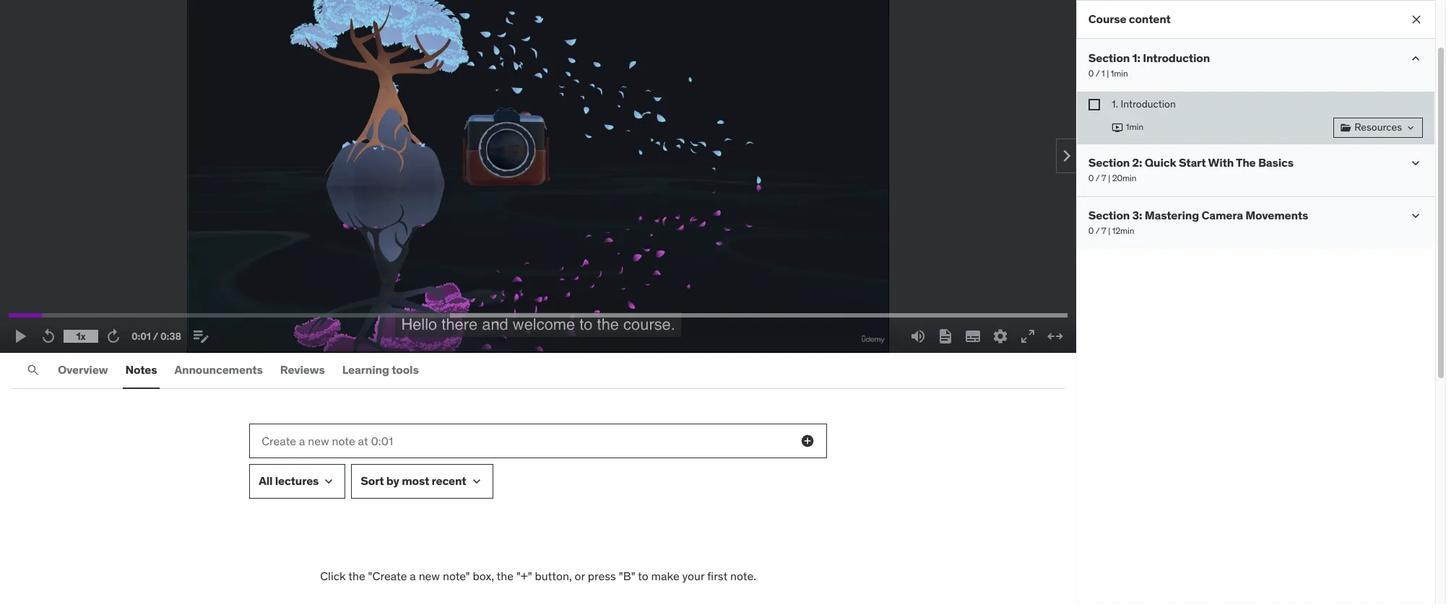 Task type: vqa. For each thing, say whether or not it's contained in the screenshot.
the "car repair" link
no



Task type: describe. For each thing, give the bounding box(es) containing it.
section 1: introduction 0 / 1 | 1min
[[1089, 51, 1211, 79]]

settings image
[[992, 328, 1009, 345]]

1x button
[[64, 324, 98, 349]]

7 inside section 2: quick start with the basics 0 / 7 | 20min
[[1102, 173, 1107, 183]]

section 3: mastering camera movements button
[[1089, 208, 1309, 222]]

notes button
[[122, 353, 160, 388]]

rewind 5 seconds image
[[40, 328, 57, 345]]

0 horizontal spatial xsmall image
[[1089, 99, 1101, 111]]

movements
[[1246, 208, 1309, 222]]

create
[[262, 434, 296, 449]]

12min
[[1113, 225, 1135, 236]]

0:01 / 0:38
[[131, 330, 181, 343]]

most
[[402, 474, 429, 489]]

or
[[575, 569, 585, 584]]

play introduction image
[[1112, 122, 1124, 133]]

0 inside section 1: introduction 0 / 1 | 1min
[[1089, 68, 1094, 79]]

/ inside section 2: quick start with the basics 0 / 7 | 20min
[[1096, 173, 1100, 183]]

button,
[[535, 569, 572, 584]]

2:
[[1133, 155, 1143, 169]]

forward 5 seconds image
[[105, 328, 122, 345]]

notes
[[125, 363, 157, 377]]

small image for section 1: introduction 0 / 1 | 1min
[[1409, 51, 1423, 66]]

"b"
[[619, 569, 635, 584]]

1 vertical spatial 1min
[[1127, 122, 1144, 132]]

search image
[[26, 363, 40, 378]]

press
[[588, 569, 616, 584]]

resources button
[[1334, 117, 1423, 138]]

your
[[682, 569, 705, 584]]

section 2: quick start with the basics 0 / 7 | 20min
[[1089, 155, 1294, 183]]

to
[[638, 569, 649, 584]]

1 horizontal spatial small image
[[1409, 156, 1423, 170]]

section 3: mastering camera movements 0 / 7 | 12min
[[1089, 208, 1309, 236]]

reviews button
[[277, 353, 328, 388]]

announcements
[[174, 363, 263, 377]]

1 vertical spatial introduction
[[1121, 98, 1176, 111]]

announcements button
[[172, 353, 266, 388]]

make
[[651, 569, 680, 584]]

7 inside the section 3: mastering camera movements 0 / 7 | 12min
[[1102, 225, 1107, 236]]

learning tools
[[342, 363, 419, 377]]

lectures
[[275, 474, 319, 489]]

| inside the section 3: mastering camera movements 0 / 7 | 12min
[[1109, 225, 1111, 236]]

progress bar slider
[[9, 307, 1068, 324]]

"+"
[[517, 569, 532, 584]]

"create
[[368, 569, 407, 584]]

small image for create a new note at 0:01
[[801, 434, 815, 449]]

course
[[1089, 12, 1127, 26]]

introduction inside section 1: introduction 0 / 1 | 1min
[[1144, 51, 1211, 65]]

course content
[[1089, 12, 1171, 26]]

1 vertical spatial new
[[419, 569, 440, 584]]

add note image
[[192, 328, 210, 345]]

2 the from the left
[[497, 569, 514, 584]]

content
[[1129, 12, 1171, 26]]

overview button
[[55, 353, 111, 388]]

create a new note at 0:01
[[262, 434, 393, 449]]



Task type: locate. For each thing, give the bounding box(es) containing it.
/ left 20min
[[1096, 173, 1100, 183]]

0
[[1089, 68, 1094, 79], [1089, 173, 1094, 183], [1089, 225, 1094, 236]]

sort
[[361, 474, 384, 489]]

| left 12min
[[1109, 225, 1111, 236]]

2 7 from the top
[[1102, 225, 1107, 236]]

small image down xsmall image
[[1409, 156, 1423, 170]]

3 0 from the top
[[1089, 225, 1094, 236]]

xsmall image left 1.
[[1089, 99, 1101, 111]]

1 horizontal spatial new
[[419, 569, 440, 584]]

xsmall image
[[1405, 122, 1417, 133]]

0 left 20min
[[1089, 173, 1094, 183]]

0 left 1
[[1089, 68, 1094, 79]]

| inside section 1: introduction 0 / 1 | 1min
[[1107, 68, 1110, 79]]

introduction right 1.
[[1121, 98, 1176, 111]]

/
[[1096, 68, 1100, 79], [1096, 173, 1100, 183], [1096, 225, 1100, 236], [153, 330, 158, 343]]

0 horizontal spatial small image
[[322, 475, 336, 489]]

1 vertical spatial small image
[[322, 475, 336, 489]]

1:
[[1133, 51, 1141, 65]]

new left note"
[[419, 569, 440, 584]]

basics
[[1259, 155, 1294, 169]]

0 vertical spatial small image
[[1409, 156, 1423, 170]]

section up 12min
[[1089, 208, 1131, 222]]

0 horizontal spatial 0:01
[[131, 330, 151, 343]]

close course content sidebar image
[[1410, 12, 1424, 27]]

sidebar element
[[1077, 0, 1436, 605]]

7 left 12min
[[1102, 225, 1107, 236]]

1min right 1
[[1111, 68, 1129, 79]]

1 vertical spatial 0
[[1089, 173, 1094, 183]]

7
[[1102, 173, 1107, 183], [1102, 225, 1107, 236]]

1. introduction
[[1112, 98, 1176, 111]]

3 section from the top
[[1089, 208, 1131, 222]]

all
[[259, 474, 273, 489]]

section inside section 2: quick start with the basics 0 / 7 | 20min
[[1089, 155, 1131, 169]]

tools
[[392, 363, 419, 377]]

1 section from the top
[[1089, 51, 1131, 65]]

quick
[[1145, 155, 1177, 169]]

0:01 right at
[[371, 434, 393, 449]]

sort by most recent
[[361, 474, 466, 489]]

subtitles image
[[965, 328, 982, 345]]

0 vertical spatial a
[[299, 434, 305, 449]]

section up 1
[[1089, 51, 1131, 65]]

section for section 1: introduction
[[1089, 51, 1131, 65]]

introduction
[[1144, 51, 1211, 65], [1121, 98, 1176, 111]]

camera
[[1202, 208, 1244, 222]]

0 vertical spatial introduction
[[1144, 51, 1211, 65]]

section 1: introduction button
[[1089, 51, 1211, 65]]

2 vertical spatial |
[[1109, 225, 1111, 236]]

the left '"+"'
[[497, 569, 514, 584]]

| right 1
[[1107, 68, 1110, 79]]

| left 20min
[[1109, 173, 1111, 183]]

new left note
[[308, 434, 329, 449]]

small image inside sort by most recent dropdown button
[[469, 475, 484, 489]]

0 vertical spatial 0
[[1089, 68, 1094, 79]]

1 7 from the top
[[1102, 173, 1107, 183]]

note.
[[730, 569, 757, 584]]

0:01
[[131, 330, 151, 343], [371, 434, 393, 449]]

2 vertical spatial 0
[[1089, 225, 1094, 236]]

xsmall image
[[1089, 99, 1101, 111], [1340, 122, 1352, 133]]

note"
[[443, 569, 470, 584]]

section
[[1089, 51, 1131, 65], [1089, 155, 1131, 169], [1089, 208, 1131, 222]]

1min inside section 1: introduction 0 / 1 | 1min
[[1111, 68, 1129, 79]]

expanded view image
[[1047, 328, 1064, 345]]

all lectures
[[259, 474, 319, 489]]

0 vertical spatial section
[[1089, 51, 1131, 65]]

1 horizontal spatial a
[[410, 569, 416, 584]]

1 vertical spatial xsmall image
[[1340, 122, 1352, 133]]

at
[[358, 434, 368, 449]]

2 vertical spatial section
[[1089, 208, 1131, 222]]

click
[[320, 569, 346, 584]]

1 vertical spatial 0:01
[[371, 434, 393, 449]]

0 vertical spatial 1min
[[1111, 68, 1129, 79]]

a
[[299, 434, 305, 449], [410, 569, 416, 584]]

0 inside section 2: quick start with the basics 0 / 7 | 20min
[[1089, 173, 1094, 183]]

0 horizontal spatial a
[[299, 434, 305, 449]]

section inside the section 3: mastering camera movements 0 / 7 | 12min
[[1089, 208, 1131, 222]]

sort by most recent button
[[351, 465, 493, 499]]

introduction right 1:
[[1144, 51, 1211, 65]]

section inside section 1: introduction 0 / 1 | 1min
[[1089, 51, 1131, 65]]

1 vertical spatial a
[[410, 569, 416, 584]]

the right click
[[348, 569, 365, 584]]

| inside section 2: quick start with the basics 0 / 7 | 20min
[[1109, 173, 1111, 183]]

2 section from the top
[[1089, 155, 1131, 169]]

with
[[1209, 155, 1235, 169]]

0 vertical spatial |
[[1107, 68, 1110, 79]]

play image
[[12, 328, 30, 345]]

1 vertical spatial |
[[1109, 173, 1111, 183]]

all lectures button
[[249, 465, 346, 499]]

small image
[[1409, 156, 1423, 170], [322, 475, 336, 489]]

0 left 12min
[[1089, 225, 1094, 236]]

1 vertical spatial section
[[1089, 155, 1131, 169]]

/ left 1
[[1096, 68, 1100, 79]]

0:38
[[160, 330, 181, 343]]

0 vertical spatial 7
[[1102, 173, 1107, 183]]

small image inside all lectures dropdown button
[[322, 475, 336, 489]]

mastering
[[1145, 208, 1200, 222]]

section for section 3: mastering camera movements
[[1089, 208, 1131, 222]]

/ inside the section 3: mastering camera movements 0 / 7 | 12min
[[1096, 225, 1100, 236]]

1 vertical spatial 7
[[1102, 225, 1107, 236]]

a right "create
[[410, 569, 416, 584]]

1min right play introduction image
[[1127, 122, 1144, 132]]

/ left 12min
[[1096, 225, 1100, 236]]

7 left 20min
[[1102, 173, 1107, 183]]

0 vertical spatial xsmall image
[[1089, 99, 1101, 111]]

|
[[1107, 68, 1110, 79], [1109, 173, 1111, 183], [1109, 225, 1111, 236]]

section 2: quick start with the basics button
[[1089, 155, 1294, 170]]

start
[[1179, 155, 1207, 169]]

1 horizontal spatial 0:01
[[371, 434, 393, 449]]

new
[[308, 434, 329, 449], [419, 569, 440, 584]]

transcript in sidebar region image
[[937, 328, 955, 345]]

resources
[[1355, 120, 1402, 134]]

0 vertical spatial 0:01
[[131, 330, 151, 343]]

go to next lecture image
[[1055, 144, 1078, 167]]

1 horizontal spatial xsmall image
[[1340, 122, 1352, 133]]

by
[[386, 474, 399, 489]]

click the "create a new note" box, the "+" button, or press "b" to make your first note.
[[320, 569, 757, 584]]

recent
[[432, 474, 466, 489]]

0 horizontal spatial new
[[308, 434, 329, 449]]

1.
[[1112, 98, 1118, 111]]

first
[[707, 569, 728, 584]]

/ inside section 1: introduction 0 / 1 | 1min
[[1096, 68, 1100, 79]]

1 0 from the top
[[1089, 68, 1094, 79]]

1x
[[76, 330, 86, 343]]

0 inside the section 3: mastering camera movements 0 / 7 | 12min
[[1089, 225, 1094, 236]]

small image for section 3: mastering camera movements 0 / 7 | 12min
[[1409, 208, 1423, 223]]

1min
[[1111, 68, 1129, 79], [1127, 122, 1144, 132]]

0 vertical spatial new
[[308, 434, 329, 449]]

section for section 2: quick start with the basics
[[1089, 155, 1131, 169]]

the
[[1237, 155, 1256, 169]]

box,
[[473, 569, 494, 584]]

3:
[[1133, 208, 1143, 222]]

fullscreen image
[[1020, 328, 1037, 345]]

0 horizontal spatial the
[[348, 569, 365, 584]]

1 the from the left
[[348, 569, 365, 584]]

1
[[1102, 68, 1105, 79]]

0:01 right forward 5 seconds icon
[[131, 330, 151, 343]]

xsmall image inside resources dropdown button
[[1340, 122, 1352, 133]]

1 horizontal spatial the
[[497, 569, 514, 584]]

20min
[[1113, 173, 1137, 183]]

the
[[348, 569, 365, 584], [497, 569, 514, 584]]

/ left 0:38
[[153, 330, 158, 343]]

small image right lectures
[[322, 475, 336, 489]]

section up 20min
[[1089, 155, 1131, 169]]

overview
[[58, 363, 108, 377]]

small image
[[1409, 51, 1423, 66], [1409, 208, 1423, 223], [801, 434, 815, 449], [469, 475, 484, 489]]

reviews
[[280, 363, 325, 377]]

2 0 from the top
[[1089, 173, 1094, 183]]

a right create
[[299, 434, 305, 449]]

learning
[[342, 363, 389, 377]]

learning tools button
[[339, 353, 422, 388]]

xsmall image left resources
[[1340, 122, 1352, 133]]

note
[[332, 434, 355, 449]]

mute image
[[910, 328, 927, 345]]



